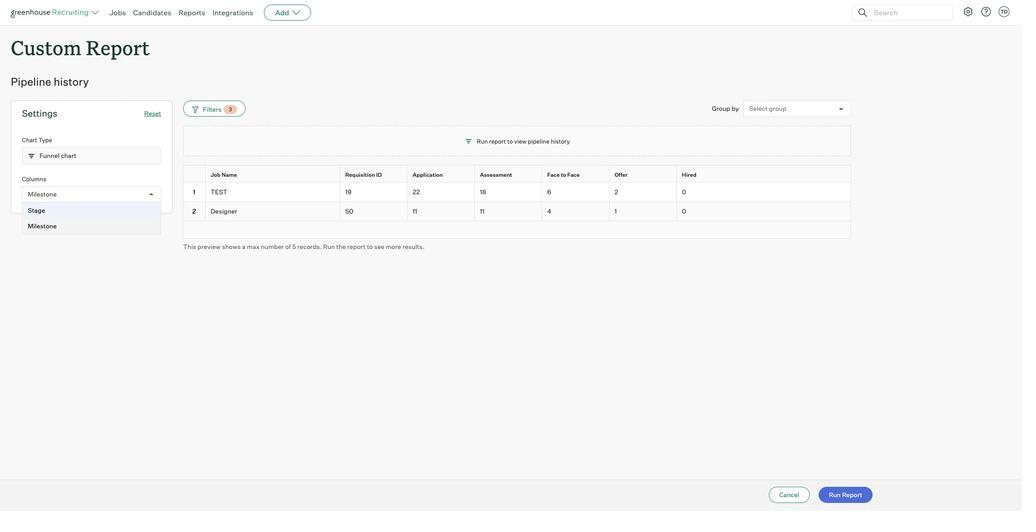 Task type: locate. For each thing, give the bounding box(es) containing it.
history right pipeline
[[551, 138, 570, 145]]

report inside button
[[842, 491, 862, 499]]

0 vertical spatial run
[[477, 138, 488, 145]]

3 row from the top
[[183, 202, 851, 221]]

assessment
[[480, 172, 512, 178]]

1 vertical spatial 0
[[682, 207, 686, 215]]

candidates
[[133, 8, 171, 17]]

report for run report
[[842, 491, 862, 499]]

0 horizontal spatial report
[[86, 34, 150, 61]]

2 11 from the left
[[480, 207, 485, 215]]

chart type
[[22, 137, 52, 144]]

cancel button
[[769, 487, 810, 503]]

to
[[507, 138, 513, 145], [561, 172, 566, 178], [367, 243, 373, 250]]

milestone
[[28, 190, 57, 198], [28, 222, 57, 230]]

job name column header
[[206, 166, 342, 184]]

0 horizontal spatial 11
[[413, 207, 417, 215]]

pipeline
[[11, 75, 51, 89]]

11
[[413, 207, 417, 215], [480, 207, 485, 215]]

0 vertical spatial 2
[[615, 188, 618, 196]]

by
[[732, 105, 739, 112]]

1 horizontal spatial 11
[[480, 207, 485, 215]]

1 horizontal spatial face
[[567, 172, 580, 178]]

run report
[[829, 491, 862, 499]]

report right the
[[347, 243, 366, 250]]

18
[[480, 188, 486, 196]]

of
[[285, 243, 291, 250]]

row group
[[183, 183, 851, 221]]

1 vertical spatial 2
[[192, 207, 196, 215]]

0 vertical spatial to
[[507, 138, 513, 145]]

11 down 22
[[413, 207, 417, 215]]

0 vertical spatial report
[[489, 138, 506, 145]]

td button
[[999, 6, 1010, 17]]

0 vertical spatial history
[[54, 75, 89, 89]]

1 0 from the top
[[682, 188, 686, 196]]

2 vertical spatial to
[[367, 243, 373, 250]]

report
[[86, 34, 150, 61], [842, 491, 862, 499]]

0 horizontal spatial run
[[323, 243, 335, 250]]

chart
[[22, 137, 37, 144]]

1 vertical spatial to
[[561, 172, 566, 178]]

run report to view pipeline history
[[477, 138, 570, 145]]

1 down the offer
[[615, 207, 617, 215]]

more
[[386, 243, 401, 250]]

reset
[[144, 110, 161, 117]]

column header
[[183, 166, 207, 184]]

1 row from the top
[[183, 165, 851, 184]]

run inside button
[[829, 491, 841, 499]]

11 down 18
[[480, 207, 485, 215]]

2 cell
[[183, 202, 206, 221]]

see
[[374, 243, 385, 250]]

0 vertical spatial milestone
[[28, 190, 57, 198]]

row containing 1
[[183, 183, 851, 202]]

history down "custom report" at left
[[54, 75, 89, 89]]

0 horizontal spatial 2
[[192, 207, 196, 215]]

reset link
[[144, 110, 161, 117]]

1 horizontal spatial 1
[[615, 207, 617, 215]]

requisition
[[345, 172, 375, 178]]

2 row from the top
[[183, 183, 851, 202]]

0 horizontal spatial face
[[547, 172, 560, 178]]

reports link
[[179, 8, 205, 17]]

group
[[769, 105, 787, 112]]

1 horizontal spatial report
[[489, 138, 506, 145]]

report for custom report
[[86, 34, 150, 61]]

2 vertical spatial run
[[829, 491, 841, 499]]

0 horizontal spatial 1
[[193, 188, 195, 196]]

row down assessment column header
[[183, 202, 851, 221]]

jobs
[[110, 8, 126, 17]]

1 horizontal spatial run
[[477, 138, 488, 145]]

1 vertical spatial report
[[347, 243, 366, 250]]

1 horizontal spatial history
[[551, 138, 570, 145]]

table
[[183, 165, 851, 239]]

0 vertical spatial 0
[[682, 188, 686, 196]]

row down assessment
[[183, 183, 851, 202]]

history
[[54, 75, 89, 89], [551, 138, 570, 145]]

number
[[261, 243, 284, 250]]

1
[[193, 188, 195, 196], [615, 207, 617, 215]]

row
[[183, 165, 851, 184], [183, 183, 851, 202], [183, 202, 851, 221]]

1 vertical spatial report
[[842, 491, 862, 499]]

select
[[749, 105, 768, 112]]

greenhouse recruiting image
[[11, 7, 92, 18]]

report left "view"
[[489, 138, 506, 145]]

milestone down stage
[[28, 222, 57, 230]]

configure image
[[963, 6, 974, 17]]

pipeline history
[[11, 75, 89, 89]]

report
[[489, 138, 506, 145], [347, 243, 366, 250]]

2 down the offer
[[615, 188, 618, 196]]

0 vertical spatial 1
[[193, 188, 195, 196]]

1 vertical spatial milestone
[[28, 222, 57, 230]]

pipeline
[[528, 138, 550, 145]]

job
[[211, 172, 221, 178]]

face to face
[[547, 172, 580, 178]]

this preview shows a max number of 5 records. run the report to see more results.
[[183, 243, 425, 250]]

settings
[[22, 108, 57, 119]]

1 cell
[[183, 183, 206, 202]]

group by
[[712, 105, 739, 112]]

run for run report to view pipeline history
[[477, 138, 488, 145]]

row down "view"
[[183, 165, 851, 184]]

2 horizontal spatial run
[[829, 491, 841, 499]]

the
[[336, 243, 346, 250]]

2
[[615, 188, 618, 196], [192, 207, 196, 215]]

1 up 2 'cell' at left
[[193, 188, 195, 196]]

2 face from the left
[[567, 172, 580, 178]]

row containing job name
[[183, 165, 851, 184]]

columns
[[22, 175, 46, 183]]

run
[[477, 138, 488, 145], [323, 243, 335, 250], [829, 491, 841, 499]]

application column header
[[408, 166, 477, 184]]

requisition id
[[345, 172, 382, 178]]

0
[[682, 188, 686, 196], [682, 207, 686, 215]]

19
[[345, 188, 352, 196]]

td button
[[997, 4, 1012, 19]]

select group
[[749, 105, 787, 112]]

0 horizontal spatial history
[[54, 75, 89, 89]]

1 horizontal spatial report
[[842, 491, 862, 499]]

2 horizontal spatial to
[[561, 172, 566, 178]]

2 down the 1 cell
[[192, 207, 196, 215]]

a
[[242, 243, 246, 250]]

chart
[[61, 152, 76, 160]]

1 face from the left
[[547, 172, 560, 178]]

face
[[547, 172, 560, 178], [567, 172, 580, 178]]

0 horizontal spatial report
[[347, 243, 366, 250]]

milestone up stage
[[28, 190, 57, 198]]

0 vertical spatial report
[[86, 34, 150, 61]]

2 0 from the top
[[682, 207, 686, 215]]

offer column header
[[610, 166, 679, 184]]

1 horizontal spatial 2
[[615, 188, 618, 196]]

2 inside 2 'cell'
[[192, 207, 196, 215]]



Task type: vqa. For each thing, say whether or not it's contained in the screenshot.
Run report to view pipeline history RUN
yes



Task type: describe. For each thing, give the bounding box(es) containing it.
0 for 1
[[682, 207, 686, 215]]

candidates link
[[133, 8, 171, 17]]

type
[[38, 137, 52, 144]]

integrations link
[[213, 8, 253, 17]]

6
[[547, 188, 551, 196]]

table containing 1
[[183, 165, 851, 239]]

filter image
[[191, 106, 198, 113]]

results.
[[403, 243, 425, 250]]

td
[[1001, 9, 1008, 15]]

Search text field
[[872, 6, 945, 19]]

this
[[183, 243, 196, 250]]

1 vertical spatial run
[[323, 243, 335, 250]]

1 vertical spatial 1
[[615, 207, 617, 215]]

funnel
[[40, 152, 60, 160]]

add button
[[264, 4, 311, 21]]

2 milestone from the top
[[28, 222, 57, 230]]

1 11 from the left
[[413, 207, 417, 215]]

name
[[222, 172, 237, 178]]

row containing 2
[[183, 202, 851, 221]]

requisition id column header
[[340, 166, 409, 184]]

4
[[547, 207, 552, 215]]

1 milestone from the top
[[28, 190, 57, 198]]

face to face column header
[[542, 166, 611, 184]]

integrations
[[213, 8, 253, 17]]

add
[[275, 8, 289, 17]]

cancel
[[779, 491, 799, 499]]

records.
[[297, 243, 322, 250]]

shows
[[222, 243, 241, 250]]

50
[[345, 207, 353, 215]]

offer
[[615, 172, 628, 178]]

22
[[413, 188, 420, 196]]

0 for 2
[[682, 188, 686, 196]]

0 horizontal spatial to
[[367, 243, 373, 250]]

1 inside cell
[[193, 188, 195, 196]]

filters
[[203, 105, 222, 113]]

run report button
[[819, 487, 873, 503]]

reports
[[179, 8, 205, 17]]

group
[[712, 105, 730, 112]]

1 vertical spatial history
[[551, 138, 570, 145]]

custom report
[[11, 34, 150, 61]]

funnel chart
[[40, 152, 76, 160]]

to inside column header
[[561, 172, 566, 178]]

assessment column header
[[475, 166, 544, 184]]

row group containing 1
[[183, 183, 851, 221]]

max
[[247, 243, 260, 250]]

5
[[292, 243, 296, 250]]

preview
[[198, 243, 221, 250]]

jobs link
[[110, 8, 126, 17]]

3
[[229, 106, 232, 113]]

custom
[[11, 34, 81, 61]]

hired
[[682, 172, 697, 178]]

stage
[[28, 206, 45, 214]]

view
[[514, 138, 527, 145]]

job name
[[211, 172, 237, 178]]

id
[[376, 172, 382, 178]]

1 horizontal spatial to
[[507, 138, 513, 145]]

designer
[[211, 207, 237, 215]]

application
[[413, 172, 443, 178]]

run for run report
[[829, 491, 841, 499]]

test
[[211, 188, 227, 196]]



